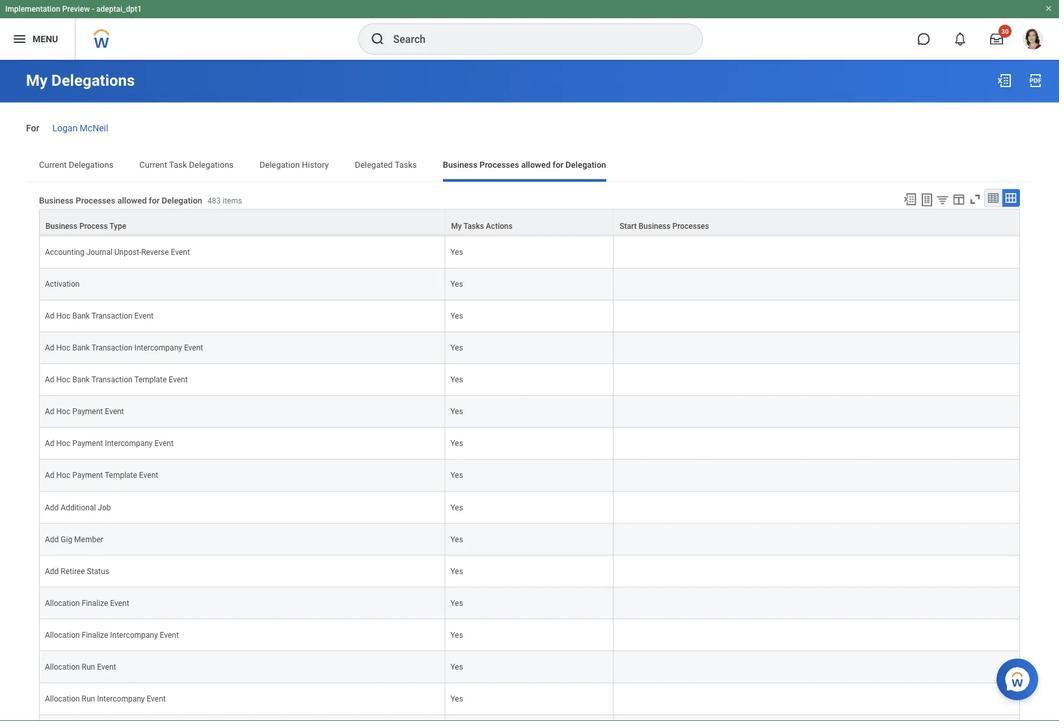 Task type: describe. For each thing, give the bounding box(es) containing it.
11 yes from the top
[[450, 535, 463, 544]]

finalize for intercompany
[[82, 631, 108, 640]]

activation
[[45, 280, 80, 289]]

current for current task delegations
[[139, 160, 167, 170]]

ad hoc payment event element
[[45, 405, 124, 417]]

toolbar inside my delegations main content
[[897, 189, 1020, 209]]

ad hoc bank transaction event
[[45, 312, 153, 321]]

18 row from the top
[[39, 716, 1020, 721]]

row containing ad hoc payment event
[[39, 397, 1020, 428]]

my tasks actions button
[[445, 210, 613, 234]]

30 button
[[982, 25, 1012, 53]]

delegated
[[355, 160, 393, 170]]

delegation history
[[260, 160, 329, 170]]

select to filter grid data image
[[935, 193, 950, 206]]

notifications large image
[[954, 33, 967, 46]]

-
[[92, 5, 94, 14]]

unpost-
[[114, 248, 141, 257]]

task
[[169, 160, 187, 170]]

current for current delegations
[[39, 160, 67, 170]]

retiree
[[61, 567, 85, 576]]

ad for ad hoc payment intercompany event
[[45, 440, 54, 449]]

ad for ad hoc bank transaction event
[[45, 312, 54, 321]]

my delegations
[[26, 71, 135, 90]]

2 yes from the top
[[450, 248, 463, 257]]

my for my delegations
[[26, 71, 48, 90]]

add gig member element
[[45, 533, 103, 544]]

logan mcneil link
[[52, 120, 108, 133]]

ad hoc payment intercompany event
[[45, 440, 174, 449]]

items
[[223, 196, 242, 205]]

tab list inside my delegations main content
[[26, 150, 1033, 182]]

export to excel image for accounting journal unpost intercompany event
[[903, 192, 917, 206]]

business inside start business processes popup button
[[639, 221, 671, 231]]

my delegations main content
[[0, 60, 1059, 721]]

row containing accounting journal unpost intercompany event
[[39, 205, 1020, 237]]

hoc for ad hoc payment event
[[56, 408, 70, 417]]

row containing allocation run event
[[39, 652, 1020, 684]]

14 yes from the top
[[450, 631, 463, 640]]

7 yes from the top
[[450, 408, 463, 417]]

add for add gig member
[[45, 535, 59, 544]]

row containing allocation run intercompany event
[[39, 684, 1020, 716]]

transaction for template
[[91, 376, 132, 385]]

intercompany up ad hoc payment template event 'element'
[[105, 440, 153, 449]]

add gig member
[[45, 535, 103, 544]]

journal for unpost
[[86, 216, 112, 225]]

ad for ad hoc bank transaction template event
[[45, 376, 54, 385]]

processes for business processes allowed for delegation
[[479, 160, 519, 170]]

ad hoc payment event
[[45, 408, 124, 417]]

start
[[620, 221, 637, 231]]

export to excel image for current delegations
[[997, 73, 1012, 88]]

accounting for accounting journal unpost intercompany event
[[45, 216, 84, 225]]

business for business process type
[[46, 221, 77, 231]]

transaction for intercompany
[[91, 344, 132, 353]]

row containing ad hoc payment intercompany event
[[39, 428, 1020, 460]]

4 yes from the top
[[450, 312, 463, 321]]

accounting journal unpost intercompany event
[[45, 216, 210, 225]]

menu
[[33, 34, 58, 44]]

add for add additional job
[[45, 503, 59, 512]]

intercompany down business processes allowed for delegation 483 items
[[141, 216, 189, 225]]

delegated tasks
[[355, 160, 417, 170]]

allowed for business processes allowed for delegation 483 items
[[117, 196, 147, 205]]

row containing add gig member
[[39, 524, 1020, 556]]

member
[[74, 535, 103, 544]]

processes for business processes allowed for delegation 483 items
[[76, 196, 115, 205]]

run for event
[[82, 663, 95, 672]]

1 yes from the top
[[450, 216, 463, 225]]

allowed for business processes allowed for delegation
[[521, 160, 551, 170]]

row containing allocation finalize event
[[39, 588, 1020, 620]]

allocation finalize event
[[45, 599, 129, 608]]

transaction for event
[[91, 312, 132, 321]]

accounting journal unpost-reverse event
[[45, 248, 190, 257]]

processes inside popup button
[[672, 221, 709, 231]]

ad for ad hoc payment event
[[45, 408, 54, 417]]

job
[[98, 503, 111, 512]]

hoc for ad hoc bank transaction intercompany event
[[56, 344, 70, 353]]

implementation
[[5, 5, 60, 14]]

view printable version (pdf) image
[[1028, 73, 1043, 88]]

accounting journal unpost-reverse event element
[[45, 245, 190, 257]]

delegation for business processes allowed for delegation 483 items
[[162, 196, 202, 205]]

menu button
[[0, 18, 75, 60]]

row containing ad hoc bank transaction intercompany event
[[39, 333, 1020, 365]]

hoc for ad hoc bank transaction template event
[[56, 376, 70, 385]]

table image
[[987, 191, 1000, 204]]

fullscreen image
[[968, 192, 982, 206]]

row containing allocation finalize intercompany event
[[39, 620, 1020, 652]]

ad hoc payment intercompany event element
[[45, 437, 174, 449]]

start business processes button
[[614, 210, 1019, 234]]

row containing ad hoc bank transaction template event
[[39, 365, 1020, 397]]

hoc for ad hoc payment intercompany event
[[56, 440, 70, 449]]

intercompany down allocation run event
[[97, 695, 145, 704]]

allocation for allocation finalize intercompany event
[[45, 631, 80, 640]]

bank for ad hoc bank transaction event
[[72, 312, 90, 321]]

30
[[1001, 27, 1009, 35]]



Task type: locate. For each thing, give the bounding box(es) containing it.
accounting left type
[[45, 216, 84, 225]]

history
[[302, 160, 329, 170]]

row containing ad hoc payment template event
[[39, 460, 1020, 492]]

0 vertical spatial accounting
[[45, 216, 84, 225]]

payment for event
[[72, 408, 103, 417]]

for up accounting journal unpost intercompany event element
[[149, 196, 160, 205]]

finalize inside allocation finalize event element
[[82, 599, 108, 608]]

0 horizontal spatial my
[[26, 71, 48, 90]]

0 horizontal spatial delegation
[[162, 196, 202, 205]]

activation element
[[45, 277, 80, 289]]

payment for intercompany
[[72, 440, 103, 449]]

for
[[26, 123, 39, 133]]

2 ad from the top
[[45, 344, 54, 353]]

add
[[45, 503, 59, 512], [45, 535, 59, 544], [45, 567, 59, 576]]

transaction
[[91, 312, 132, 321], [91, 344, 132, 353], [91, 376, 132, 385]]

for inside 'tab list'
[[553, 160, 563, 170]]

mcneil
[[80, 123, 108, 133]]

add additional job element
[[45, 501, 111, 512]]

1 vertical spatial run
[[82, 695, 95, 704]]

transaction down ad hoc bank transaction intercompany event
[[91, 376, 132, 385]]

2 allocation from the top
[[45, 631, 80, 640]]

delegation for business processes allowed for delegation
[[566, 160, 606, 170]]

run for intercompany
[[82, 695, 95, 704]]

hoc for ad hoc bank transaction event
[[56, 312, 70, 321]]

gig
[[61, 535, 72, 544]]

9 yes from the top
[[450, 471, 463, 481]]

1 current from the left
[[39, 160, 67, 170]]

1 row from the top
[[39, 205, 1020, 237]]

ad for ad hoc payment template event
[[45, 471, 54, 481]]

1 hoc from the top
[[56, 312, 70, 321]]

business process type
[[46, 221, 126, 231]]

allocation down retiree
[[45, 599, 80, 608]]

0 horizontal spatial allowed
[[117, 196, 147, 205]]

4 hoc from the top
[[56, 408, 70, 417]]

my left actions
[[451, 221, 462, 231]]

processes right the start in the top of the page
[[672, 221, 709, 231]]

allocation down allocation run event
[[45, 695, 80, 704]]

2 vertical spatial bank
[[72, 376, 90, 385]]

add retiree status element
[[45, 565, 109, 576]]

2 horizontal spatial delegation
[[566, 160, 606, 170]]

3 bank from the top
[[72, 376, 90, 385]]

ad hoc bank transaction template event
[[45, 376, 188, 385]]

hoc
[[56, 312, 70, 321], [56, 344, 70, 353], [56, 376, 70, 385], [56, 408, 70, 417], [56, 440, 70, 449], [56, 471, 70, 481]]

2 bank from the top
[[72, 344, 90, 353]]

allowed up accounting journal unpost intercompany event element
[[117, 196, 147, 205]]

1 horizontal spatial allowed
[[521, 160, 551, 170]]

6 ad from the top
[[45, 471, 54, 481]]

0 vertical spatial allowed
[[521, 160, 551, 170]]

implementation preview -   adeptai_dpt1
[[5, 5, 142, 14]]

allocation run event element
[[45, 660, 116, 672]]

delegations for current delegations
[[69, 160, 113, 170]]

ad
[[45, 312, 54, 321], [45, 344, 54, 353], [45, 376, 54, 385], [45, 408, 54, 417], [45, 440, 54, 449], [45, 471, 54, 481]]

allocation up allocation run intercompany event element
[[45, 663, 80, 672]]

add inside add gig member element
[[45, 535, 59, 544]]

close environment banner image
[[1045, 5, 1053, 12]]

1 vertical spatial tasks
[[463, 221, 484, 231]]

2 vertical spatial add
[[45, 567, 59, 576]]

tab list
[[26, 150, 1033, 182]]

row containing business process type
[[39, 209, 1020, 235]]

4 ad from the top
[[45, 408, 54, 417]]

search image
[[370, 31, 385, 47]]

0 vertical spatial add
[[45, 503, 59, 512]]

allocation inside 'element'
[[45, 631, 80, 640]]

2 vertical spatial payment
[[72, 471, 103, 481]]

delegation
[[260, 160, 300, 170], [566, 160, 606, 170], [162, 196, 202, 205]]

start business processes
[[620, 221, 709, 231]]

delegations down mcneil
[[69, 160, 113, 170]]

logan
[[52, 123, 78, 133]]

ad hoc bank transaction template event element
[[45, 373, 188, 385]]

accounting journal unpost intercompany event element
[[45, 213, 210, 225]]

current left the "task"
[[139, 160, 167, 170]]

2 transaction from the top
[[91, 344, 132, 353]]

10 yes from the top
[[450, 503, 463, 512]]

tasks
[[395, 160, 417, 170], [463, 221, 484, 231]]

1 horizontal spatial tasks
[[463, 221, 484, 231]]

business up business process type
[[39, 196, 74, 205]]

allocation for allocation run intercompany event
[[45, 695, 80, 704]]

business inside 'tab list'
[[443, 160, 477, 170]]

1 vertical spatial for
[[149, 196, 160, 205]]

hoc up the ad hoc payment intercompany event element
[[56, 408, 70, 417]]

for for business processes allowed for delegation
[[553, 160, 563, 170]]

hoc inside ad hoc payment template event 'element'
[[56, 471, 70, 481]]

allocation finalize event element
[[45, 597, 129, 608]]

2 payment from the top
[[72, 440, 103, 449]]

3 ad from the top
[[45, 376, 54, 385]]

run
[[82, 663, 95, 672], [82, 695, 95, 704]]

1 horizontal spatial delegation
[[260, 160, 300, 170]]

journal for unpost-
[[86, 248, 112, 257]]

menu banner
[[0, 0, 1059, 60]]

allocation
[[45, 599, 80, 608], [45, 631, 80, 640], [45, 663, 80, 672], [45, 695, 80, 704]]

finalize down the status
[[82, 599, 108, 608]]

run inside allocation run intercompany event element
[[82, 695, 95, 704]]

0 vertical spatial bank
[[72, 312, 90, 321]]

hoc inside "ad hoc payment event" 'element'
[[56, 408, 70, 417]]

tab list containing current delegations
[[26, 150, 1033, 182]]

1 add from the top
[[45, 503, 59, 512]]

16 row from the top
[[39, 652, 1020, 684]]

hoc down ad hoc payment event
[[56, 440, 70, 449]]

6 row from the top
[[39, 333, 1020, 365]]

1 horizontal spatial export to excel image
[[997, 73, 1012, 88]]

1 vertical spatial transaction
[[91, 344, 132, 353]]

4 allocation from the top
[[45, 695, 80, 704]]

1 accounting from the top
[[45, 216, 84, 225]]

export to worksheets image
[[919, 192, 935, 208]]

business processes allowed for delegation 483 items
[[39, 196, 242, 205]]

hoc inside ad hoc bank transaction intercompany event element
[[56, 344, 70, 353]]

allocation run intercompany event element
[[45, 692, 166, 704]]

bank down the ad hoc bank transaction event
[[72, 344, 90, 353]]

allocation up allocation run event element
[[45, 631, 80, 640]]

13 yes from the top
[[450, 599, 463, 608]]

8 row from the top
[[39, 397, 1020, 428]]

2 row from the top
[[39, 209, 1020, 235]]

delegations up mcneil
[[51, 71, 135, 90]]

1 horizontal spatial for
[[553, 160, 563, 170]]

add retiree status
[[45, 567, 109, 576]]

bank for ad hoc bank transaction intercompany event
[[72, 344, 90, 353]]

business for business processes allowed for delegation
[[443, 160, 477, 170]]

bank
[[72, 312, 90, 321], [72, 344, 90, 353], [72, 376, 90, 385]]

allowed up my tasks actions popup button
[[521, 160, 551, 170]]

1 vertical spatial journal
[[86, 248, 112, 257]]

current delegations
[[39, 160, 113, 170]]

finalize down allocation finalize event
[[82, 631, 108, 640]]

processes inside 'tab list'
[[479, 160, 519, 170]]

1 horizontal spatial current
[[139, 160, 167, 170]]

6 hoc from the top
[[56, 471, 70, 481]]

5 yes from the top
[[450, 344, 463, 353]]

business right the start in the top of the page
[[639, 221, 671, 231]]

ad for ad hoc bank transaction intercompany event
[[45, 344, 54, 353]]

delegations right the "task"
[[189, 160, 234, 170]]

event
[[191, 216, 210, 225], [171, 248, 190, 257], [134, 312, 153, 321], [184, 344, 203, 353], [169, 376, 188, 385], [105, 408, 124, 417], [155, 440, 174, 449], [139, 471, 158, 481], [110, 599, 129, 608], [160, 631, 179, 640], [97, 663, 116, 672], [147, 695, 166, 704]]

allocation finalize intercompany event element
[[45, 628, 179, 640]]

2 run from the top
[[82, 695, 95, 704]]

tasks left actions
[[463, 221, 484, 231]]

intercompany
[[141, 216, 189, 225], [134, 344, 182, 353], [105, 440, 153, 449], [110, 631, 158, 640], [97, 695, 145, 704]]

3 hoc from the top
[[56, 376, 70, 385]]

template down "ad hoc payment intercompany event"
[[105, 471, 137, 481]]

5 ad from the top
[[45, 440, 54, 449]]

row containing add retiree status
[[39, 556, 1020, 588]]

3 transaction from the top
[[91, 376, 132, 385]]

2 add from the top
[[45, 535, 59, 544]]

for for business processes allowed for delegation 483 items
[[149, 196, 160, 205]]

1 transaction from the top
[[91, 312, 132, 321]]

template down ad hoc bank transaction intercompany event
[[134, 376, 167, 385]]

ad hoc payment template event
[[45, 471, 158, 481]]

export to excel image left view printable version (pdf) icon
[[997, 73, 1012, 88]]

1 finalize from the top
[[82, 599, 108, 608]]

0 vertical spatial transaction
[[91, 312, 132, 321]]

add left additional
[[45, 503, 59, 512]]

adeptai_dpt1
[[96, 5, 142, 14]]

allocation for allocation finalize event
[[45, 599, 80, 608]]

ad hoc bank transaction event element
[[45, 309, 153, 321]]

2 vertical spatial processes
[[672, 221, 709, 231]]

1 vertical spatial allowed
[[117, 196, 147, 205]]

payment down ad hoc payment event
[[72, 440, 103, 449]]

2 vertical spatial transaction
[[91, 376, 132, 385]]

1 bank from the top
[[72, 312, 90, 321]]

for up my tasks actions popup button
[[553, 160, 563, 170]]

0 vertical spatial template
[[134, 376, 167, 385]]

hoc inside the ad hoc payment intercompany event element
[[56, 440, 70, 449]]

payment
[[72, 408, 103, 417], [72, 440, 103, 449], [72, 471, 103, 481]]

business for business processes allowed for delegation 483 items
[[39, 196, 74, 205]]

1 payment from the top
[[72, 408, 103, 417]]

0 vertical spatial payment
[[72, 408, 103, 417]]

journal left the unpost
[[86, 216, 112, 225]]

1 vertical spatial export to excel image
[[903, 192, 917, 206]]

3 row from the top
[[39, 237, 1020, 269]]

allocation for allocation run event
[[45, 663, 80, 672]]

journal
[[86, 216, 112, 225], [86, 248, 112, 257]]

cell
[[614, 237, 1020, 269], [614, 269, 1020, 301], [614, 301, 1020, 333], [614, 333, 1020, 365], [614, 365, 1020, 397], [614, 397, 1020, 428], [614, 428, 1020, 460], [614, 460, 1020, 492], [614, 492, 1020, 524], [614, 524, 1020, 556], [614, 556, 1020, 588], [614, 588, 1020, 620], [614, 620, 1020, 652], [39, 716, 445, 721], [445, 716, 614, 721], [614, 716, 1020, 721]]

1 vertical spatial processes
[[76, 196, 115, 205]]

0 horizontal spatial export to excel image
[[903, 192, 917, 206]]

finalize inside allocation finalize intercompany event 'element'
[[82, 631, 108, 640]]

7 row from the top
[[39, 365, 1020, 397]]

preview
[[62, 5, 90, 14]]

0 vertical spatial tasks
[[395, 160, 417, 170]]

business up my tasks actions
[[443, 160, 477, 170]]

0 horizontal spatial for
[[149, 196, 160, 205]]

process
[[79, 221, 108, 231]]

tasks for my
[[463, 221, 484, 231]]

processes up actions
[[479, 160, 519, 170]]

hoc down the ad hoc bank transaction event
[[56, 344, 70, 353]]

1 horizontal spatial processes
[[479, 160, 519, 170]]

tasks right "delegated" in the top of the page
[[395, 160, 417, 170]]

1 vertical spatial my
[[451, 221, 462, 231]]

run up allocation run intercompany event element
[[82, 663, 95, 672]]

hoc inside ad hoc bank transaction event element
[[56, 312, 70, 321]]

my
[[26, 71, 48, 90], [451, 221, 462, 231]]

5 hoc from the top
[[56, 440, 70, 449]]

16 yes from the top
[[450, 695, 463, 704]]

processes
[[479, 160, 519, 170], [76, 196, 115, 205], [672, 221, 709, 231]]

my down menu dropdown button
[[26, 71, 48, 90]]

allocation run event
[[45, 663, 116, 672]]

0 vertical spatial processes
[[479, 160, 519, 170]]

current down the logan in the top of the page
[[39, 160, 67, 170]]

hoc inside ad hoc bank transaction template event element
[[56, 376, 70, 385]]

3 allocation from the top
[[45, 663, 80, 672]]

1 vertical spatial add
[[45, 535, 59, 544]]

0 horizontal spatial current
[[39, 160, 67, 170]]

0 horizontal spatial processes
[[76, 196, 115, 205]]

0 vertical spatial journal
[[86, 216, 112, 225]]

0 vertical spatial for
[[553, 160, 563, 170]]

add additional job
[[45, 503, 111, 512]]

profile logan mcneil image
[[1023, 29, 1043, 52]]

row containing activation
[[39, 269, 1020, 301]]

add for add retiree status
[[45, 567, 59, 576]]

my for my tasks actions
[[451, 221, 462, 231]]

13 row from the top
[[39, 556, 1020, 588]]

toolbar
[[897, 189, 1020, 209]]

1 vertical spatial template
[[105, 471, 137, 481]]

accounting for accounting journal unpost-reverse event
[[45, 248, 84, 257]]

type
[[109, 221, 126, 231]]

my tasks actions
[[451, 221, 513, 231]]

3 add from the top
[[45, 567, 59, 576]]

click to view/edit grid preferences image
[[952, 192, 966, 206]]

ad hoc payment template event element
[[45, 469, 158, 481]]

0 vertical spatial export to excel image
[[997, 73, 1012, 88]]

allowed
[[521, 160, 551, 170], [117, 196, 147, 205]]

intercompany inside 'element'
[[110, 631, 158, 640]]

1 vertical spatial payment
[[72, 440, 103, 449]]

tasks for delegated
[[395, 160, 417, 170]]

row containing ad hoc bank transaction event
[[39, 301, 1020, 333]]

yes
[[450, 216, 463, 225], [450, 248, 463, 257], [450, 280, 463, 289], [450, 312, 463, 321], [450, 344, 463, 353], [450, 376, 463, 385], [450, 408, 463, 417], [450, 440, 463, 449], [450, 471, 463, 481], [450, 503, 463, 512], [450, 535, 463, 544], [450, 567, 463, 576], [450, 599, 463, 608], [450, 631, 463, 640], [450, 663, 463, 672], [450, 695, 463, 704]]

0 vertical spatial run
[[82, 663, 95, 672]]

inbox large image
[[990, 33, 1003, 46]]

payment up add additional job "element"
[[72, 471, 103, 481]]

bank up "ad hoc payment event" 'element'
[[72, 376, 90, 385]]

business inside business process type popup button
[[46, 221, 77, 231]]

run down allocation run event
[[82, 695, 95, 704]]

12 yes from the top
[[450, 567, 463, 576]]

hoc up "ad hoc payment event" 'element'
[[56, 376, 70, 385]]

6 yes from the top
[[450, 376, 463, 385]]

accounting
[[45, 216, 84, 225], [45, 248, 84, 257]]

1 vertical spatial accounting
[[45, 248, 84, 257]]

tasks inside popup button
[[463, 221, 484, 231]]

10 row from the top
[[39, 460, 1020, 492]]

export to excel image left export to worksheets image
[[903, 192, 917, 206]]

finalize for event
[[82, 599, 108, 608]]

logan mcneil
[[52, 123, 108, 133]]

1 horizontal spatial my
[[451, 221, 462, 231]]

5 row from the top
[[39, 301, 1020, 333]]

justify image
[[12, 31, 27, 47]]

current
[[39, 160, 67, 170], [139, 160, 167, 170]]

2 finalize from the top
[[82, 631, 108, 640]]

delegations
[[51, 71, 135, 90], [69, 160, 113, 170], [189, 160, 234, 170]]

4 row from the top
[[39, 269, 1020, 301]]

template
[[134, 376, 167, 385], [105, 471, 137, 481]]

ad hoc bank transaction intercompany event element
[[45, 341, 203, 353]]

journal down process
[[86, 248, 112, 257]]

Search Workday  search field
[[393, 25, 676, 53]]

processes up process
[[76, 196, 115, 205]]

0 vertical spatial finalize
[[82, 599, 108, 608]]

reverse
[[141, 248, 169, 257]]

allocation finalize intercompany event
[[45, 631, 179, 640]]

business process type button
[[40, 210, 445, 234]]

row containing add additional job
[[39, 492, 1020, 524]]

add left retiree
[[45, 567, 59, 576]]

hoc down activation
[[56, 312, 70, 321]]

expand table image
[[1004, 191, 1017, 204]]

483
[[208, 196, 221, 205]]

add inside add additional job "element"
[[45, 503, 59, 512]]

15 row from the top
[[39, 620, 1020, 652]]

2 current from the left
[[139, 160, 167, 170]]

payment for template
[[72, 471, 103, 481]]

actions
[[486, 221, 513, 231]]

unpost
[[114, 216, 139, 225]]

row
[[39, 205, 1020, 237], [39, 209, 1020, 235], [39, 237, 1020, 269], [39, 269, 1020, 301], [39, 301, 1020, 333], [39, 333, 1020, 365], [39, 365, 1020, 397], [39, 397, 1020, 428], [39, 428, 1020, 460], [39, 460, 1020, 492], [39, 492, 1020, 524], [39, 524, 1020, 556], [39, 556, 1020, 588], [39, 588, 1020, 620], [39, 620, 1020, 652], [39, 652, 1020, 684], [39, 684, 1020, 716], [39, 716, 1020, 721]]

for
[[553, 160, 563, 170], [149, 196, 160, 205]]

add left gig
[[45, 535, 59, 544]]

finalize
[[82, 599, 108, 608], [82, 631, 108, 640]]

0 vertical spatial my
[[26, 71, 48, 90]]

hoc up add additional job "element"
[[56, 471, 70, 481]]

business processes allowed for delegation
[[443, 160, 606, 170]]

1 run from the top
[[82, 663, 95, 672]]

business
[[443, 160, 477, 170], [39, 196, 74, 205], [46, 221, 77, 231], [639, 221, 671, 231]]

15 yes from the top
[[450, 663, 463, 672]]

intercompany up ad hoc bank transaction template event element
[[134, 344, 182, 353]]

1 vertical spatial finalize
[[82, 631, 108, 640]]

2 horizontal spatial processes
[[672, 221, 709, 231]]

1 ad from the top
[[45, 312, 54, 321]]

9 row from the top
[[39, 428, 1020, 460]]

2 accounting from the top
[[45, 248, 84, 257]]

transaction up ad hoc bank transaction template event element
[[91, 344, 132, 353]]

delegations for my delegations
[[51, 71, 135, 90]]

14 row from the top
[[39, 588, 1020, 620]]

12 row from the top
[[39, 524, 1020, 556]]

my inside popup button
[[451, 221, 462, 231]]

additional
[[61, 503, 96, 512]]

run inside allocation run event element
[[82, 663, 95, 672]]

11 row from the top
[[39, 492, 1020, 524]]

2 hoc from the top
[[56, 344, 70, 353]]

8 yes from the top
[[450, 440, 463, 449]]

hoc for ad hoc payment template event
[[56, 471, 70, 481]]

status
[[87, 567, 109, 576]]

ad hoc bank transaction intercompany event
[[45, 344, 203, 353]]

current task delegations
[[139, 160, 234, 170]]

row containing accounting journal unpost-reverse event
[[39, 237, 1020, 269]]

payment up the ad hoc payment intercompany event element
[[72, 408, 103, 417]]

1 allocation from the top
[[45, 599, 80, 608]]

bank for ad hoc bank transaction template event
[[72, 376, 90, 385]]

17 row from the top
[[39, 684, 1020, 716]]

1 vertical spatial bank
[[72, 344, 90, 353]]

0 horizontal spatial tasks
[[395, 160, 417, 170]]

3 yes from the top
[[450, 280, 463, 289]]

3 payment from the top
[[72, 471, 103, 481]]

add inside add retiree status element
[[45, 567, 59, 576]]

2 journal from the top
[[86, 248, 112, 257]]

intercompany down allocation finalize event
[[110, 631, 158, 640]]

business left process
[[46, 221, 77, 231]]

accounting up activation 'element'
[[45, 248, 84, 257]]

export to excel image
[[997, 73, 1012, 88], [903, 192, 917, 206]]

transaction up ad hoc bank transaction intercompany event element
[[91, 312, 132, 321]]

1 journal from the top
[[86, 216, 112, 225]]

template inside 'element'
[[105, 471, 137, 481]]

allocation run intercompany event
[[45, 695, 166, 704]]

bank down activation
[[72, 312, 90, 321]]



Task type: vqa. For each thing, say whether or not it's contained in the screenshot.
ENTER
no



